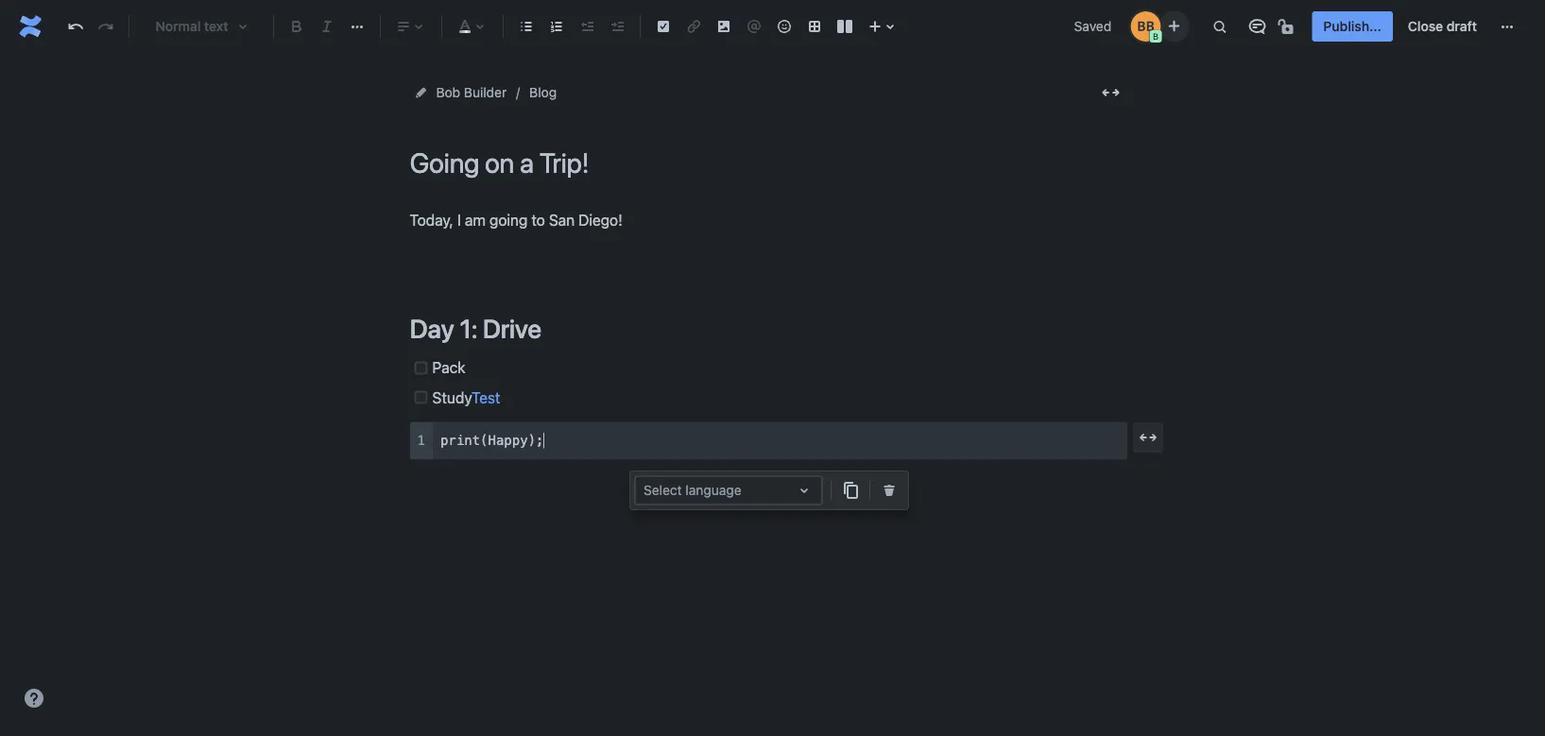 Task type: describe. For each thing, give the bounding box(es) containing it.
bullet list ⌘⇧8 image
[[515, 15, 538, 38]]

publish...
[[1324, 18, 1382, 34]]

today,
[[410, 211, 454, 229]]

outdent ⇧tab image
[[576, 15, 598, 38]]

mention image
[[743, 15, 766, 38]]

print(happy);
[[440, 433, 544, 448]]

blog link
[[530, 81, 557, 104]]

bob builder
[[436, 85, 507, 100]]

study test
[[432, 389, 500, 406]]

1:
[[460, 313, 478, 344]]

help image
[[23, 687, 45, 710]]

language
[[686, 483, 742, 498]]

action item image
[[652, 15, 675, 38]]

going
[[490, 211, 528, 229]]

Main content area, start typing to enter text. text field
[[410, 207, 1128, 460]]

test link
[[472, 389, 500, 406]]

emoji image
[[773, 15, 796, 38]]

select language
[[644, 483, 742, 498]]

bob builder image
[[1131, 11, 1161, 42]]

undo ⌘z image
[[64, 15, 87, 38]]

table image
[[804, 15, 826, 38]]

more image
[[1496, 15, 1519, 38]]

bob
[[436, 85, 460, 100]]

redo ⌘⇧z image
[[95, 15, 117, 38]]

move this blog image
[[414, 85, 429, 100]]

comment icon image
[[1246, 15, 1269, 38]]

am
[[465, 211, 486, 229]]

copy as text image
[[839, 479, 862, 502]]

open image
[[793, 479, 816, 502]]

draft
[[1447, 18, 1478, 34]]

italic ⌘i image
[[316, 15, 338, 38]]

today, i am going to san diego!
[[410, 211, 623, 229]]

pack
[[432, 359, 466, 377]]

to
[[532, 211, 545, 229]]

add image, video, or file image
[[713, 15, 735, 38]]

Select language text field
[[644, 483, 647, 498]]

drive
[[483, 313, 541, 344]]

go wide image
[[1137, 426, 1160, 449]]



Task type: locate. For each thing, give the bounding box(es) containing it.
test
[[472, 389, 500, 406]]

i
[[457, 211, 461, 229]]

find and replace image
[[1209, 15, 1231, 38]]

more formatting image
[[346, 15, 369, 38]]

make page full-width image
[[1100, 81, 1123, 104]]

close draft
[[1408, 18, 1478, 34]]

editor toolbar toolbar
[[631, 472, 908, 523]]

layouts image
[[834, 15, 856, 38]]

select
[[644, 483, 682, 498]]

saved
[[1075, 18, 1112, 34]]

bob builder link
[[436, 81, 507, 104]]

numbered list ⌘⇧7 image
[[545, 15, 568, 38]]

builder
[[464, 85, 507, 100]]

invite to edit image
[[1163, 15, 1186, 37]]

close
[[1408, 18, 1444, 34]]

blog
[[530, 85, 557, 100]]

no restrictions image
[[1277, 15, 1299, 38]]

study
[[432, 389, 472, 406]]

close draft button
[[1397, 11, 1489, 42]]

confluence image
[[15, 11, 45, 42], [15, 11, 45, 42]]

day 1: drive
[[410, 313, 541, 344]]

publish... button
[[1313, 11, 1393, 42]]

remove image
[[878, 479, 901, 502]]

bold ⌘b image
[[285, 15, 308, 38]]

san
[[549, 211, 575, 229]]

indent tab image
[[606, 15, 629, 38]]

diego!
[[579, 211, 623, 229]]

day
[[410, 313, 454, 344]]

Blog post title text field
[[410, 147, 1128, 179]]

link image
[[683, 15, 705, 38]]



Task type: vqa. For each thing, say whether or not it's contained in the screenshot.
Format corresponding to Date Time Format
no



